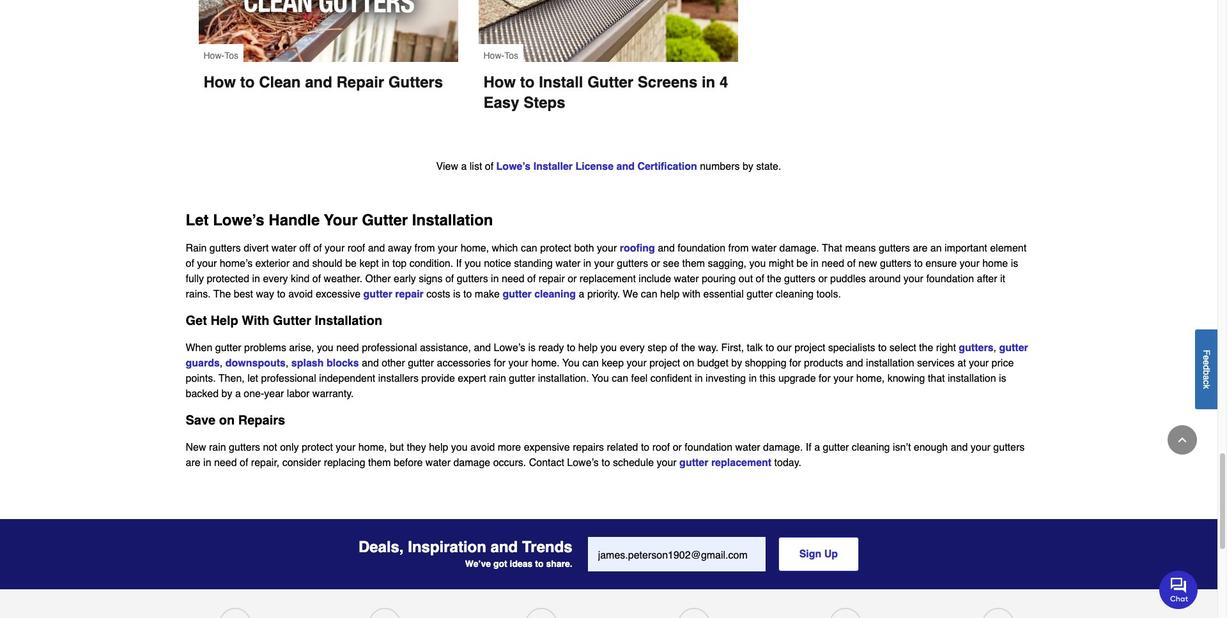 Task type: locate. For each thing, give the bounding box(es) containing it.
0 vertical spatial damage.
[[780, 243, 820, 254]]

2 vertical spatial foundation
[[685, 442, 733, 454]]

0 horizontal spatial home,
[[359, 442, 387, 454]]

0 vertical spatial gutter
[[588, 73, 634, 91]]

1 vertical spatial foundation
[[927, 274, 975, 285]]

of
[[485, 161, 494, 172], [314, 243, 322, 254], [186, 258, 194, 270], [848, 258, 856, 270], [313, 274, 321, 285], [446, 274, 454, 285], [528, 274, 536, 285], [756, 274, 765, 285], [670, 343, 679, 354], [240, 458, 248, 469]]

1 e from the top
[[1202, 355, 1212, 360]]

your
[[325, 243, 345, 254], [438, 243, 458, 254], [597, 243, 617, 254], [197, 258, 217, 270], [594, 258, 614, 270], [960, 258, 980, 270], [904, 274, 924, 285], [509, 358, 529, 369], [627, 358, 647, 369], [969, 358, 989, 369], [834, 373, 854, 385], [336, 442, 356, 454], [971, 442, 991, 454], [657, 458, 677, 469]]

by down first,
[[732, 358, 742, 369]]

0 vertical spatial installation
[[866, 358, 915, 369]]

avoid up damage
[[471, 442, 495, 454]]

rain inside new rain gutters not only protect your home, but they help you avoid more expensive repairs related to roof or foundation water damage. if a gutter cleaning isn't enough and your gutters are in need of repair, consider replacing them before water damage occurs. contact lowe's to schedule your
[[209, 442, 226, 454]]

if
[[456, 258, 462, 270], [806, 442, 812, 454]]

1 horizontal spatial rain
[[489, 373, 506, 385]]

your up priority.
[[594, 258, 614, 270]]

if inside and foundation from water damage. that means gutters are an important element of your home's exterior and should be kept in top condition. if you notice standing water in your gutters or see them sagging, you might be in need of new gutters to ensure your home is fully protected in every kind of weather. other early signs of gutters in need of repair or replacement include water pouring out of the gutters or puddles around your foundation after it rains. the best way to avoid excessive
[[456, 258, 462, 270]]

lowe's credit center image
[[526, 609, 557, 619]]

to right way
[[277, 289, 286, 300]]

after
[[977, 274, 998, 285]]

them right see
[[683, 258, 705, 270]]

water down "they" on the bottom left of page
[[426, 458, 451, 469]]

0 vertical spatial by
[[743, 161, 754, 172]]

how inside how to install gutter screens in 4 easy steps
[[484, 73, 516, 91]]

protect up consider
[[302, 442, 333, 454]]

are inside new rain gutters not only protect your home, but they help you avoid more expensive repairs related to roof or foundation water damage. if a gutter cleaning isn't enough and your gutters are in need of repair, consider replacing them before water damage occurs. contact lowe's to schedule your
[[186, 458, 201, 469]]

share.
[[546, 560, 573, 570]]

1 vertical spatial installation
[[315, 314, 382, 328]]

how to install gutter screens in 4 easy steps
[[484, 73, 733, 112]]

lowe's down repairs at the bottom left of page
[[567, 458, 599, 469]]

2 how-tos from the left
[[484, 50, 519, 61]]

early
[[394, 274, 416, 285]]

of up fully
[[186, 258, 194, 270]]

the left way.
[[681, 343, 696, 354]]

, up price
[[994, 343, 997, 354]]

if inside new rain gutters not only protect your home, but they help you avoid more expensive repairs related to roof or foundation water damage. if a gutter cleaning isn't enough and your gutters are in need of repair, consider replacing them before water damage occurs. contact lowe's to schedule your
[[806, 442, 812, 454]]

1 vertical spatial project
[[650, 358, 680, 369]]

when gutter problems arise, you need professional assistance, and lowe's is ready to help you every step of the way. first, talk to our project specialists to select the right gutters ,
[[186, 343, 1000, 354]]

1 vertical spatial damage.
[[764, 442, 803, 454]]

0 horizontal spatial for
[[494, 358, 506, 369]]

expensive
[[524, 442, 570, 454]]

to
[[240, 73, 255, 91], [520, 73, 535, 91], [915, 258, 923, 270], [277, 289, 286, 300], [464, 289, 472, 300], [567, 343, 576, 354], [766, 343, 775, 354], [879, 343, 887, 354], [641, 442, 650, 454], [602, 458, 610, 469], [535, 560, 544, 570]]

0 horizontal spatial you
[[563, 358, 580, 369]]

1 horizontal spatial on
[[683, 358, 695, 369]]

professional
[[362, 343, 417, 354], [261, 373, 316, 385]]

how-tos for how to clean and repair gutters
[[204, 50, 238, 61]]

0 horizontal spatial every
[[263, 274, 288, 285]]

rains.
[[186, 289, 211, 300]]

that
[[822, 243, 843, 254]]

1 horizontal spatial be
[[797, 258, 808, 270]]

Email Address email field
[[588, 538, 766, 572]]

0 vertical spatial are
[[913, 243, 928, 254]]

replacement left today. on the right of page
[[712, 458, 772, 469]]

cleaning
[[535, 289, 576, 300], [776, 289, 814, 300], [852, 442, 890, 454]]

gutter inside how to install gutter screens in 4 easy steps
[[588, 73, 634, 91]]

2 vertical spatial gutter
[[273, 314, 311, 328]]

2 vertical spatial help
[[429, 442, 448, 454]]

1 vertical spatial installation
[[948, 373, 997, 385]]

get
[[186, 314, 207, 328]]

how- for how to install gutter screens in 4 easy steps
[[484, 50, 505, 61]]

off
[[299, 243, 311, 254]]

on
[[683, 358, 695, 369], [219, 414, 235, 428]]

every up keep
[[620, 343, 645, 354]]

them inside and foundation from water damage. that means gutters are an important element of your home's exterior and should be kept in top condition. if you notice standing water in your gutters or see them sagging, you might be in need of new gutters to ensure your home is fully protected in every kind of weather. other early signs of gutters in need of repair or replacement include water pouring out of the gutters or puddles around your foundation after it rains. the best way to avoid excessive
[[683, 258, 705, 270]]

1 horizontal spatial from
[[729, 243, 749, 254]]

damage. inside and foundation from water damage. that means gutters are an important element of your home's exterior and should be kept in top condition. if you notice standing water in your gutters or see them sagging, you might be in need of new gutters to ensure your home is fully protected in every kind of weather. other early signs of gutters in need of repair or replacement include water pouring out of the gutters or puddles around your foundation after it rains. the best way to avoid excessive
[[780, 243, 820, 254]]

the
[[768, 274, 782, 285], [681, 343, 696, 354], [920, 343, 934, 354]]

how
[[204, 73, 236, 91], [484, 73, 516, 91]]

be
[[345, 258, 357, 270], [797, 258, 808, 270]]

you down keep
[[592, 373, 609, 385]]

divert
[[244, 243, 269, 254]]

0 horizontal spatial how
[[204, 73, 236, 91]]

in left this at the bottom of page
[[749, 373, 757, 385]]

1 horizontal spatial project
[[795, 343, 826, 354]]

professional down , downspouts , splash blocks
[[261, 373, 316, 385]]

in down both
[[584, 258, 592, 270]]

professional up other
[[362, 343, 417, 354]]

1 how-tos from the left
[[204, 50, 238, 61]]

0 vertical spatial if
[[456, 258, 462, 270]]

roof inside new rain gutters not only protect your home, but they help you avoid more expensive repairs related to roof or foundation water damage. if a gutter cleaning isn't enough and your gutters are in need of repair, consider replacing them before water damage occurs. contact lowe's to schedule your
[[653, 442, 670, 454]]

be up weather.
[[345, 258, 357, 270]]

home, inside new rain gutters not only protect your home, but they help you avoid more expensive repairs related to roof or foundation water damage. if a gutter cleaning isn't enough and your gutters are in need of repair, consider replacing them before water damage occurs. contact lowe's to schedule your
[[359, 442, 387, 454]]

new
[[859, 258, 878, 270]]

roofing link
[[620, 243, 655, 254]]

are down 'new'
[[186, 458, 201, 469]]

to right ideas
[[535, 560, 544, 570]]

gutter for screens
[[588, 73, 634, 91]]

1 vertical spatial on
[[219, 414, 235, 428]]

0 vertical spatial every
[[263, 274, 288, 285]]

0 horizontal spatial tos
[[225, 50, 238, 61]]

they
[[407, 442, 426, 454]]

water down both
[[556, 258, 581, 270]]

1 vertical spatial home,
[[857, 373, 885, 385]]

home,
[[461, 243, 489, 254], [857, 373, 885, 385], [359, 442, 387, 454]]

0 vertical spatial professional
[[362, 343, 417, 354]]

0 horizontal spatial from
[[415, 243, 435, 254]]

replacement inside and foundation from water damage. that means gutters are an important element of your home's exterior and should be kept in top condition. if you notice standing water in your gutters or see them sagging, you might be in need of new gutters to ensure your home is fully protected in every kind of weather. other early signs of gutters in need of repair or replacement include water pouring out of the gutters or puddles around your foundation after it rains. the best way to avoid excessive
[[580, 274, 636, 285]]

1 horizontal spatial cleaning
[[776, 289, 814, 300]]

installers
[[378, 373, 419, 385]]

services
[[918, 358, 955, 369]]

if for damage.
[[806, 442, 812, 454]]

one-
[[244, 389, 264, 400]]

0 horizontal spatial protect
[[302, 442, 333, 454]]

by left state.
[[743, 161, 754, 172]]

1 vertical spatial repair
[[395, 289, 424, 300]]

repairs
[[238, 414, 285, 428]]

your right both
[[597, 243, 617, 254]]

of left repair,
[[240, 458, 248, 469]]

your down rain
[[197, 258, 217, 270]]

this
[[760, 373, 776, 385]]

and up got
[[491, 539, 518, 557]]

and left other
[[362, 358, 379, 369]]

2 from from the left
[[729, 243, 749, 254]]

0 vertical spatial help
[[661, 289, 680, 300]]

0 horizontal spatial professional
[[261, 373, 316, 385]]

c
[[1202, 380, 1212, 385]]

list
[[470, 161, 482, 172]]

0 horizontal spatial gutter
[[273, 314, 311, 328]]

new rain gutters not only protect your home, but they help you avoid more expensive repairs related to roof or foundation water damage. if a gutter cleaning isn't enough and your gutters are in need of repair, consider replacing them before water damage occurs. contact lowe's to schedule your
[[186, 442, 1025, 469]]

rain right 'new'
[[209, 442, 226, 454]]

gutter up arise, at the left bottom of the page
[[273, 314, 311, 328]]

the up services
[[920, 343, 934, 354]]

gutter
[[364, 289, 393, 300], [503, 289, 532, 300], [747, 289, 773, 300], [215, 343, 241, 354], [1000, 343, 1029, 354], [408, 358, 434, 369], [509, 373, 535, 385], [823, 442, 849, 454], [680, 458, 709, 469]]

a inside and other gutter accessories for your home. you can keep your project on budget by shopping for products and installation services at your price points. then, let professional independent installers provide expert rain gutter installation. you can feel confident in investing in this upgrade for your home, knowing that installation is backed by a one-year labor warranty.
[[235, 389, 241, 400]]

your left home.
[[509, 358, 529, 369]]

and other gutter accessories for your home. you can keep your project on budget by shopping for products and installation services at your price points. then, let professional independent installers provide expert rain gutter installation. you can feel confident in investing in this upgrade for your home, knowing that installation is backed by a one-year labor warranty.
[[186, 358, 1014, 400]]

2 vertical spatial home,
[[359, 442, 387, 454]]

damage.
[[780, 243, 820, 254], [764, 442, 803, 454]]

but
[[390, 442, 404, 454]]

1 horizontal spatial them
[[683, 258, 705, 270]]

project
[[795, 343, 826, 354], [650, 358, 680, 369]]

foundation down the ensure
[[927, 274, 975, 285]]

can down when gutter problems arise, you need professional assistance, and lowe's is ready to help you every step of the way. first, talk to our project specialists to select the right gutters , at the bottom
[[583, 358, 599, 369]]

0 vertical spatial installation
[[412, 211, 493, 229]]

water up exterior
[[272, 243, 297, 254]]

2 horizontal spatial gutter
[[588, 73, 634, 91]]

in inside new rain gutters not only protect your home, but they help you avoid more expensive repairs related to roof or foundation water damage. if a gutter cleaning isn't enough and your gutters are in need of repair, consider replacing them before water damage occurs. contact lowe's to schedule your
[[203, 458, 211, 469]]

or up the gutter replacement link
[[673, 442, 682, 454]]

1 vertical spatial you
[[592, 373, 609, 385]]

0 horizontal spatial be
[[345, 258, 357, 270]]

in down notice
[[491, 274, 499, 285]]

1 vertical spatial rain
[[209, 442, 226, 454]]

are inside and foundation from water damage. that means gutters are an important element of your home's exterior and should be kept in top condition. if you notice standing water in your gutters or see them sagging, you might be in need of new gutters to ensure your home is fully protected in every kind of weather. other early signs of gutters in need of repair or replacement include water pouring out of the gutters or puddles around your foundation after it rains. the best way to avoid excessive
[[913, 243, 928, 254]]

upgrade
[[779, 373, 816, 385]]

rain
[[489, 373, 506, 385], [209, 442, 226, 454]]

1 how from the left
[[204, 73, 236, 91]]

be right "might"
[[797, 258, 808, 270]]

the down "might"
[[768, 274, 782, 285]]

1 horizontal spatial repair
[[539, 274, 565, 285]]

project up confident
[[650, 358, 680, 369]]

need down notice
[[502, 274, 525, 285]]

1 horizontal spatial replacement
[[712, 458, 772, 469]]

of right the list
[[485, 161, 494, 172]]

2 how- from the left
[[484, 50, 505, 61]]

1 how- from the left
[[204, 50, 225, 61]]

certification
[[638, 161, 697, 172]]

condition.
[[410, 258, 453, 270]]

0 horizontal spatial rain
[[209, 442, 226, 454]]

from inside and foundation from water damage. that means gutters are an important element of your home's exterior and should be kept in top condition. if you notice standing water in your gutters or see them sagging, you might be in need of new gutters to ensure your home is fully protected in every kind of weather. other early signs of gutters in need of repair or replacement include water pouring out of the gutters or puddles around your foundation after it rains. the best way to avoid excessive
[[729, 243, 749, 254]]

gift cards image
[[679, 609, 711, 619]]

tools.
[[817, 289, 841, 300]]

2 horizontal spatial cleaning
[[852, 442, 890, 454]]

home, up notice
[[461, 243, 489, 254]]

from up the condition.
[[415, 243, 435, 254]]

should
[[312, 258, 343, 270]]

2 vertical spatial by
[[222, 389, 232, 400]]

0 vertical spatial replacement
[[580, 274, 636, 285]]

around
[[869, 274, 901, 285]]

which
[[492, 243, 518, 254]]

every down exterior
[[263, 274, 288, 285]]

0 vertical spatial avoid
[[288, 289, 313, 300]]

more
[[498, 442, 521, 454]]

to up steps
[[520, 73, 535, 91]]

installation up rain gutters divert water off of your roof and away from your home, which can protect both your roofing
[[412, 211, 493, 229]]

1 vertical spatial avoid
[[471, 442, 495, 454]]

0 horizontal spatial if
[[456, 258, 462, 270]]

cleaning left isn't
[[852, 442, 890, 454]]

you up out
[[750, 258, 766, 270]]

ideas
[[510, 560, 533, 570]]

help up and other gutter accessories for your home. you can keep your project on budget by shopping for products and installation services at your price points. then, let professional independent installers provide expert rain gutter installation. you can feel confident in investing in this upgrade for your home, knowing that installation is backed by a one-year labor warranty.
[[579, 343, 598, 354]]

help inside new rain gutters not only protect your home, but they help you avoid more expensive repairs related to roof or foundation water damage. if a gutter cleaning isn't enough and your gutters are in need of repair, consider replacing them before water damage occurs. contact lowe's to schedule your
[[429, 442, 448, 454]]

how to clean and repair gutters
[[204, 73, 443, 91]]

home, left knowing
[[857, 373, 885, 385]]

d
[[1202, 365, 1212, 370]]

and foundation from water damage. that means gutters are an important element of your home's exterior and should be kept in top condition. if you notice standing water in your gutters or see them sagging, you might be in need of new gutters to ensure your home is fully protected in every kind of weather. other early signs of gutters in need of repair or replacement include water pouring out of the gutters or puddles around your foundation after it rains. the best way to avoid excessive
[[186, 243, 1027, 300]]

0 vertical spatial repair
[[539, 274, 565, 285]]

in
[[702, 73, 716, 91], [382, 258, 390, 270], [584, 258, 592, 270], [811, 258, 819, 270], [252, 274, 260, 285], [491, 274, 499, 285], [695, 373, 703, 385], [749, 373, 757, 385], [203, 458, 211, 469]]

contact
[[529, 458, 565, 469]]

tos
[[225, 50, 238, 61], [505, 50, 519, 61]]

if for condition.
[[456, 258, 462, 270]]

gutter inside gutter guards
[[1000, 343, 1029, 354]]

them inside new rain gutters not only protect your home, but they help you avoid more expensive repairs related to roof or foundation water damage. if a gutter cleaning isn't enough and your gutters are in need of repair, consider replacing them before water damage occurs. contact lowe's to schedule your
[[368, 458, 391, 469]]

step
[[648, 343, 667, 354]]

lowe's app image
[[983, 609, 1015, 619]]

1 vertical spatial roof
[[653, 442, 670, 454]]

is down price
[[999, 373, 1007, 385]]

roofing
[[620, 243, 655, 254]]

damage. up today. on the right of page
[[764, 442, 803, 454]]

1 vertical spatial if
[[806, 442, 812, 454]]

budget
[[698, 358, 729, 369]]

every inside and foundation from water damage. that means gutters are an important element of your home's exterior and should be kept in top condition. if you notice standing water in your gutters or see them sagging, you might be in need of new gutters to ensure your home is fully protected in every kind of weather. other early signs of gutters in need of repair or replacement include water pouring out of the gutters or puddles around your foundation after it rains. the best way to avoid excessive
[[263, 274, 288, 285]]

sign up form
[[588, 538, 859, 572]]

2 horizontal spatial ,
[[994, 343, 997, 354]]

kind
[[291, 274, 310, 285]]

is inside and other gutter accessories for your home. you can keep your project on budget by shopping for products and installation services at your price points. then, let professional independent installers provide expert rain gutter installation. you can feel confident in investing in this upgrade for your home, knowing that installation is backed by a one-year labor warranty.
[[999, 373, 1007, 385]]

1 vertical spatial gutter
[[362, 211, 408, 229]]

need left repair,
[[214, 458, 237, 469]]

guards
[[186, 358, 220, 369]]

lowe's inside new rain gutters not only protect your home, but they help you avoid more expensive repairs related to roof or foundation water damage. if a gutter cleaning isn't enough and your gutters are in need of repair, consider replacing them before water damage occurs. contact lowe's to schedule your
[[567, 458, 599, 469]]

price
[[992, 358, 1014, 369]]

0 horizontal spatial avoid
[[288, 289, 313, 300]]

2 tos from the left
[[505, 50, 519, 61]]

you left notice
[[465, 258, 481, 270]]

need down that
[[822, 258, 845, 270]]

f e e d b a c k button
[[1196, 330, 1218, 410]]

got
[[494, 560, 508, 570]]

of right out
[[756, 274, 765, 285]]

repair,
[[251, 458, 280, 469]]

gutter cleaning link
[[503, 289, 576, 300]]

by down then,
[[222, 389, 232, 400]]

you
[[465, 258, 481, 270], [750, 258, 766, 270], [317, 343, 334, 354], [601, 343, 617, 354], [451, 442, 468, 454]]

of down standing
[[528, 274, 536, 285]]

of right 'kind' at the left top of the page
[[313, 274, 321, 285]]

help down include
[[661, 289, 680, 300]]

0 vertical spatial on
[[683, 358, 695, 369]]

e
[[1202, 355, 1212, 360], [1202, 360, 1212, 365]]

f e e d b a c k
[[1202, 350, 1212, 389]]

need inside new rain gutters not only protect your home, but they help you avoid more expensive repairs related to roof or foundation water damage. if a gutter cleaning isn't enough and your gutters are in need of repair, consider replacing them before water damage occurs. contact lowe's to schedule your
[[214, 458, 237, 469]]

2 how from the left
[[484, 73, 516, 91]]

0 horizontal spatial installation
[[315, 314, 382, 328]]

1 horizontal spatial the
[[768, 274, 782, 285]]

0 vertical spatial them
[[683, 258, 705, 270]]

when
[[186, 343, 212, 354]]

1 horizontal spatial how-
[[484, 50, 505, 61]]

you up damage
[[451, 442, 468, 454]]

important
[[945, 243, 988, 254]]

to right ready
[[567, 343, 576, 354]]

gutter screens on home. image
[[479, 0, 738, 62]]

, left splash
[[286, 358, 289, 369]]

1 horizontal spatial roof
[[653, 442, 670, 454]]

help
[[661, 289, 680, 300], [579, 343, 598, 354], [429, 442, 448, 454]]

foundation up sagging,
[[678, 243, 726, 254]]

from up sagging,
[[729, 243, 749, 254]]

gutter right install
[[588, 73, 634, 91]]

a inside f e e d b a c k button
[[1202, 375, 1212, 380]]

for up upgrade
[[790, 358, 802, 369]]

0 horizontal spatial project
[[650, 358, 680, 369]]

0 horizontal spatial replacement
[[580, 274, 636, 285]]

you up splash blocks link
[[317, 343, 334, 354]]

1 horizontal spatial avoid
[[471, 442, 495, 454]]

avoid down 'kind' at the left top of the page
[[288, 289, 313, 300]]

a inside new rain gutters not only protect your home, but they help you avoid more expensive repairs related to roof or foundation water damage. if a gutter cleaning isn't enough and your gutters are in need of repair, consider replacing them before water damage occurs. contact lowe's to schedule your
[[815, 442, 820, 454]]

and right enough
[[951, 442, 968, 454]]

1 tos from the left
[[225, 50, 238, 61]]

easy
[[484, 94, 520, 112]]

1 vertical spatial professional
[[261, 373, 316, 385]]

1 horizontal spatial are
[[913, 243, 928, 254]]

foundation up the gutter replacement link
[[685, 442, 733, 454]]

roof up kept
[[348, 243, 365, 254]]

0 horizontal spatial them
[[368, 458, 391, 469]]

1 horizontal spatial installation
[[412, 211, 493, 229]]

1 horizontal spatial if
[[806, 442, 812, 454]]

cleaning down standing
[[535, 289, 576, 300]]

labor
[[287, 389, 310, 400]]

home, inside and other gutter accessories for your home. you can keep your project on budget by shopping for products and installation services at your price points. then, let professional independent installers provide expert rain gutter installation. you can feel confident in investing in this upgrade for your home, knowing that installation is backed by a one-year labor warranty.
[[857, 373, 885, 385]]

knowing
[[888, 373, 926, 385]]

talk
[[747, 343, 763, 354]]

a
[[461, 161, 467, 172], [579, 289, 585, 300], [1202, 375, 1212, 380], [235, 389, 241, 400], [815, 442, 820, 454]]

gutter inside new rain gutters not only protect your home, but they help you avoid more expensive repairs related to roof or foundation water damage. if a gutter cleaning isn't enough and your gutters are in need of repair, consider replacing them before water damage occurs. contact lowe's to schedule your
[[823, 442, 849, 454]]

repair down early
[[395, 289, 424, 300]]

0 horizontal spatial are
[[186, 458, 201, 469]]

your right the schedule
[[657, 458, 677, 469]]

and down specialists in the right of the page
[[847, 358, 864, 369]]

1 vertical spatial protect
[[302, 442, 333, 454]]

gutter up the away
[[362, 211, 408, 229]]

0 horizontal spatial help
[[429, 442, 448, 454]]

repair inside and foundation from water damage. that means gutters are an important element of your home's exterior and should be kept in top condition. if you notice standing water in your gutters or see them sagging, you might be in need of new gutters to ensure your home is fully protected in every kind of weather. other early signs of gutters in need of repair or replacement include water pouring out of the gutters or puddles around your foundation after it rains. the best way to avoid excessive
[[539, 274, 565, 285]]

1 horizontal spatial how-tos
[[484, 50, 519, 61]]

0 vertical spatial rain
[[489, 373, 506, 385]]

repair up gutter cleaning link
[[539, 274, 565, 285]]

assistance,
[[420, 343, 471, 354]]

1 vertical spatial every
[[620, 343, 645, 354]]



Task type: vqa. For each thing, say whether or not it's contained in the screenshot.
Lawn on the bottom left
no



Task type: describe. For each thing, give the bounding box(es) containing it.
gutter guards
[[186, 343, 1029, 369]]

0 vertical spatial project
[[795, 343, 826, 354]]

cleaning inside new rain gutters not only protect your home, but they help you avoid more expensive repairs related to roof or foundation water damage. if a gutter cleaning isn't enough and your gutters are in need of repair, consider replacing them before water damage occurs. contact lowe's to schedule your
[[852, 442, 890, 454]]

1 horizontal spatial for
[[790, 358, 802, 369]]

way
[[256, 289, 274, 300]]

gutter repair costs is to make gutter cleaning a priority. we can help with essential gutter cleaning tools.
[[364, 289, 841, 300]]

and right clean
[[305, 73, 332, 91]]

water up with
[[674, 274, 699, 285]]

your right around
[[904, 274, 924, 285]]

0 horizontal spatial cleaning
[[535, 289, 576, 300]]

order status image
[[369, 609, 401, 619]]

and up see
[[658, 243, 675, 254]]

signs
[[419, 274, 443, 285]]

your down products
[[834, 373, 854, 385]]

of inside new rain gutters not only protect your home, but they help you avoid more expensive repairs related to roof or foundation water damage. if a gutter cleaning isn't enough and your gutters are in need of repair, consider replacing them before water damage occurs. contact lowe's to schedule your
[[240, 458, 248, 469]]

damage. inside new rain gutters not only protect your home, but they help you avoid more expensive repairs related to roof or foundation water damage. if a gutter cleaning isn't enough and your gutters are in need of repair, consider replacing them before water damage occurs. contact lowe's to schedule your
[[764, 442, 803, 454]]

of up puddles
[[848, 258, 856, 270]]

clean
[[259, 73, 301, 91]]

0 horizontal spatial the
[[681, 343, 696, 354]]

your up replacing
[[336, 442, 356, 454]]

we
[[623, 289, 638, 300]]

lowe's up divert
[[213, 211, 264, 229]]

let
[[248, 373, 258, 385]]

gutter for installation
[[273, 314, 311, 328]]

the inside and foundation from water damage. that means gutters are an important element of your home's exterior and should be kept in top condition. if you notice standing water in your gutters or see them sagging, you might be in need of new gutters to ensure your home is fully protected in every kind of weather. other early signs of gutters in need of repair or replacement include water pouring out of the gutters or puddles around your foundation after it rains. the best way to avoid excessive
[[768, 274, 782, 285]]

is inside and foundation from water damage. that means gutters are an important element of your home's exterior and should be kept in top condition. if you notice standing water in your gutters or see them sagging, you might be in need of new gutters to ensure your home is fully protected in every kind of weather. other early signs of gutters in need of repair or replacement include water pouring out of the gutters or puddles around your foundation after it rains. the best way to avoid excessive
[[1011, 258, 1019, 270]]

deals, inspiration and trends we've got ideas to share.
[[359, 539, 573, 570]]

is right costs
[[453, 289, 461, 300]]

excessive
[[316, 289, 361, 300]]

water up gutter replacement today.
[[736, 442, 761, 454]]

first,
[[722, 343, 744, 354]]

professional inside and other gutter accessories for your home. you can keep your project on budget by shopping for products and installation services at your price points. then, let professional independent installers provide expert rain gutter installation. you can feel confident in investing in this upgrade for your home, knowing that installation is backed by a one-year labor warranty.
[[261, 373, 316, 385]]

steps
[[524, 94, 566, 112]]

repairs
[[573, 442, 604, 454]]

occurs.
[[493, 458, 526, 469]]

our
[[777, 343, 792, 354]]

2 horizontal spatial the
[[920, 343, 934, 354]]

chat invite button image
[[1160, 571, 1199, 610]]

to up the schedule
[[641, 442, 650, 454]]

products
[[804, 358, 844, 369]]

chevron up image
[[1177, 434, 1189, 447]]

downspouts link
[[226, 358, 286, 369]]

view
[[436, 161, 458, 172]]

your up the condition.
[[438, 243, 458, 254]]

an
[[931, 243, 942, 254]]

water up "might"
[[752, 243, 777, 254]]

installer
[[534, 161, 573, 172]]

0 horizontal spatial ,
[[220, 358, 223, 369]]

save on repairs
[[186, 414, 285, 428]]

a video on how to clean and repair gutters. image
[[199, 0, 458, 62]]

2 e from the top
[[1202, 360, 1212, 365]]

installation.
[[538, 373, 589, 385]]

ready
[[539, 343, 564, 354]]

or up include
[[651, 258, 660, 270]]

license
[[576, 161, 614, 172]]

with
[[242, 314, 269, 328]]

lowe's right the list
[[497, 161, 531, 172]]

numbers
[[700, 161, 740, 172]]

new
[[186, 442, 206, 454]]

confident
[[651, 373, 692, 385]]

gutters
[[389, 73, 443, 91]]

to left select
[[879, 343, 887, 354]]

your down important
[[960, 258, 980, 270]]

1 vertical spatial by
[[732, 358, 742, 369]]

tos for install
[[505, 50, 519, 61]]

gutter replacement link
[[680, 458, 772, 469]]

is left ready
[[529, 343, 536, 354]]

and inside new rain gutters not only protect your home, but they help you avoid more expensive repairs related to roof or foundation water damage. if a gutter cleaning isn't enough and your gutters are in need of repair, consider replacing them before water damage occurs. contact lowe's to schedule your
[[951, 442, 968, 454]]

on inside and other gutter accessories for your home. you can keep your project on budget by shopping for products and installation services at your price points. then, let professional independent installers provide expert rain gutter installation. you can feel confident in investing in this upgrade for your home, knowing that installation is backed by a one-year labor warranty.
[[683, 358, 695, 369]]

not
[[263, 442, 277, 454]]

1 horizontal spatial gutter
[[362, 211, 408, 229]]

0 horizontal spatial installation
[[866, 358, 915, 369]]

schedule
[[613, 458, 654, 469]]

and right the license
[[617, 161, 635, 172]]

to inside how to install gutter screens in 4 easy steps
[[520, 73, 535, 91]]

can down keep
[[612, 373, 629, 385]]

you up keep
[[601, 343, 617, 354]]

provide
[[422, 373, 455, 385]]

your up feel
[[627, 358, 647, 369]]

1 horizontal spatial help
[[579, 343, 598, 354]]

you inside new rain gutters not only protect your home, but they help you avoid more expensive repairs related to roof or foundation water damage. if a gutter cleaning isn't enough and your gutters are in need of repair, consider replacing them before water damage occurs. contact lowe's to schedule your
[[451, 442, 468, 454]]

1 from from the left
[[415, 243, 435, 254]]

make
[[475, 289, 500, 300]]

rain inside and other gutter accessories for your home. you can keep your project on budget by shopping for products and installation services at your price points. then, let professional independent installers provide expert rain gutter installation. you can feel confident in investing in this upgrade for your home, knowing that installation is backed by a one-year labor warranty.
[[489, 373, 506, 385]]

4
[[720, 73, 728, 91]]

in left top
[[382, 258, 390, 270]]

and up kept
[[368, 243, 385, 254]]

screens
[[638, 73, 698, 91]]

2 horizontal spatial help
[[661, 289, 680, 300]]

0 horizontal spatial repair
[[395, 289, 424, 300]]

and inside deals, inspiration and trends we've got ideas to share.
[[491, 539, 518, 557]]

of right step
[[670, 343, 679, 354]]

let lowe's handle your gutter installation
[[186, 211, 493, 229]]

means
[[846, 243, 876, 254]]

1 horizontal spatial ,
[[286, 358, 289, 369]]

in right "might"
[[811, 258, 819, 270]]

sagging,
[[708, 258, 747, 270]]

right
[[937, 343, 957, 354]]

see
[[663, 258, 680, 270]]

protect inside new rain gutters not only protect your home, but they help you avoid more expensive repairs related to roof or foundation water damage. if a gutter cleaning isn't enough and your gutters are in need of repair, consider replacing them before water damage occurs. contact lowe's to schedule your
[[302, 442, 333, 454]]

gutter replacement today.
[[680, 458, 802, 469]]

to left our
[[766, 343, 775, 354]]

away
[[388, 243, 412, 254]]

points.
[[186, 373, 216, 385]]

home
[[983, 258, 1009, 270]]

1 horizontal spatial professional
[[362, 343, 417, 354]]

to inside deals, inspiration and trends we've got ideas to share.
[[535, 560, 544, 570]]

to down related
[[602, 458, 610, 469]]

or down both
[[568, 274, 577, 285]]

to left make
[[464, 289, 472, 300]]

and up accessories
[[474, 343, 491, 354]]

how- for how to clean and repair gutters
[[204, 50, 225, 61]]

scroll to top element
[[1168, 426, 1198, 455]]

best
[[234, 289, 253, 300]]

and up 'kind' at the left top of the page
[[292, 258, 310, 270]]

installation services image
[[830, 609, 862, 619]]

priority.
[[588, 289, 620, 300]]

in inside how to install gutter screens in 4 easy steps
[[702, 73, 716, 91]]

or inside new rain gutters not only protect your home, but they help you avoid more expensive repairs related to roof or foundation water damage. if a gutter cleaning isn't enough and your gutters are in need of repair, consider replacing them before water damage occurs. contact lowe's to schedule your
[[673, 442, 682, 454]]

2 horizontal spatial for
[[819, 373, 831, 385]]

avoid inside and foundation from water damage. that means gutters are an important element of your home's exterior and should be kept in top condition. if you notice standing water in your gutters or see them sagging, you might be in need of new gutters to ensure your home is fully protected in every kind of weather. other early signs of gutters in need of repair or replacement include water pouring out of the gutters or puddles around your foundation after it rains. the best way to avoid excessive
[[288, 289, 313, 300]]

ensure
[[926, 258, 957, 270]]

replacing
[[324, 458, 365, 469]]

splash
[[291, 358, 324, 369]]

sign
[[800, 549, 822, 561]]

how-tos for how to install gutter screens in 4 easy steps
[[484, 50, 519, 61]]

0 horizontal spatial on
[[219, 414, 235, 428]]

sign up
[[800, 549, 838, 561]]

2 be from the left
[[797, 258, 808, 270]]

related
[[607, 442, 638, 454]]

1 horizontal spatial protect
[[540, 243, 572, 254]]

your right enough
[[971, 442, 991, 454]]

year
[[264, 389, 284, 400]]

, downspouts , splash blocks
[[220, 358, 359, 369]]

to left the ensure
[[915, 258, 923, 270]]

downspouts
[[226, 358, 286, 369]]

need up blocks
[[336, 343, 359, 354]]

damage
[[454, 458, 491, 469]]

lowe's left ready
[[494, 343, 526, 354]]

help
[[211, 314, 238, 328]]

contact us & faq image
[[219, 609, 251, 619]]

of right off
[[314, 243, 322, 254]]

gutter repair link
[[364, 289, 424, 300]]

1 vertical spatial replacement
[[712, 458, 772, 469]]

in up way
[[252, 274, 260, 285]]

home.
[[531, 358, 560, 369]]

accessories
[[437, 358, 491, 369]]

trends
[[522, 539, 573, 557]]

consider
[[282, 458, 321, 469]]

or up tools.
[[819, 274, 828, 285]]

1 horizontal spatial you
[[592, 373, 609, 385]]

0 vertical spatial you
[[563, 358, 580, 369]]

tos for clean
[[225, 50, 238, 61]]

blocks
[[327, 358, 359, 369]]

repair
[[337, 73, 384, 91]]

home's
[[220, 258, 253, 270]]

your up the should
[[325, 243, 345, 254]]

in down budget
[[695, 373, 703, 385]]

0 vertical spatial foundation
[[678, 243, 726, 254]]

how for how to install gutter screens in 4 easy steps
[[484, 73, 516, 91]]

investing
[[706, 373, 746, 385]]

inspiration
[[408, 539, 487, 557]]

other
[[382, 358, 405, 369]]

0 vertical spatial home,
[[461, 243, 489, 254]]

can up standing
[[521, 243, 538, 254]]

b
[[1202, 370, 1212, 375]]

1 horizontal spatial every
[[620, 343, 645, 354]]

0 horizontal spatial roof
[[348, 243, 365, 254]]

way.
[[699, 343, 719, 354]]

foundation inside new rain gutters not only protect your home, but they help you avoid more expensive repairs related to roof or foundation water damage. if a gutter cleaning isn't enough and your gutters are in need of repair, consider replacing them before water damage occurs. contact lowe's to schedule your
[[685, 442, 733, 454]]

1 be from the left
[[345, 258, 357, 270]]

state.
[[757, 161, 782, 172]]

how for how to clean and repair gutters
[[204, 73, 236, 91]]

can down include
[[641, 289, 658, 300]]

project inside and other gutter accessories for your home. you can keep your project on budget by shopping for products and installation services at your price points. then, let professional independent installers provide expert rain gutter installation. you can feel confident in investing in this upgrade for your home, knowing that installation is backed by a one-year labor warranty.
[[650, 358, 680, 369]]

rain gutters divert water off of your roof and away from your home, which can protect both your roofing
[[186, 243, 655, 254]]

avoid inside new rain gutters not only protect your home, but they help you avoid more expensive repairs related to roof or foundation water damage. if a gutter cleaning isn't enough and your gutters are in need of repair, consider replacing them before water damage occurs. contact lowe's to schedule your
[[471, 442, 495, 454]]

your
[[324, 211, 358, 229]]

f
[[1202, 350, 1212, 355]]

deals,
[[359, 539, 404, 557]]

pouring
[[702, 274, 736, 285]]

top
[[393, 258, 407, 270]]

independent
[[319, 373, 376, 385]]

of up costs
[[446, 274, 454, 285]]

only
[[280, 442, 299, 454]]

to left clean
[[240, 73, 255, 91]]

your down gutters link
[[969, 358, 989, 369]]



